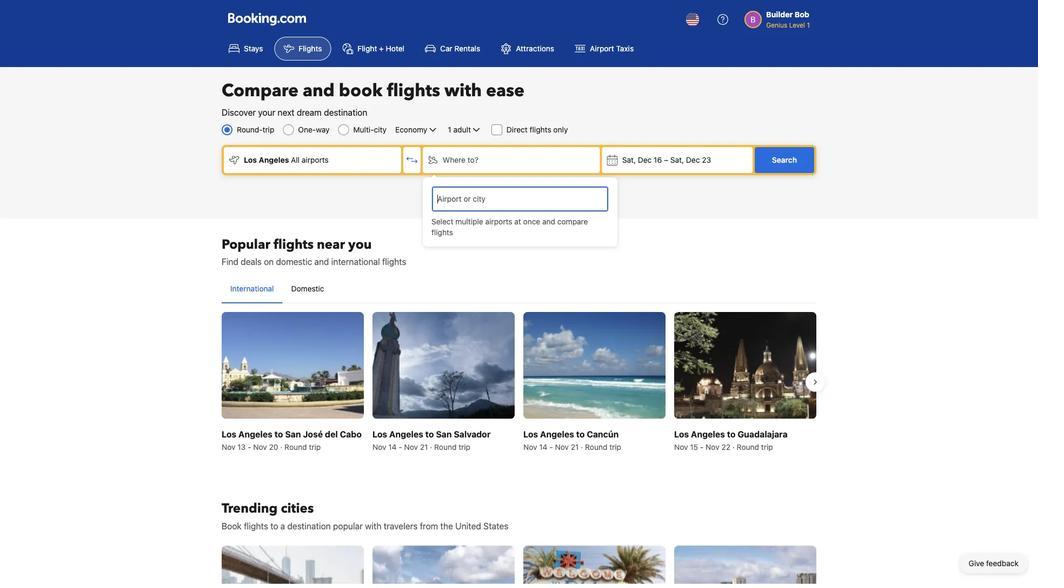 Task type: locate. For each thing, give the bounding box(es) containing it.
1 horizontal spatial 1
[[807, 21, 810, 29]]

one-way
[[298, 125, 330, 134]]

los for los angeles to san josé del cabo
[[222, 429, 236, 439]]

and inside popular flights near you find deals on domestic and international flights
[[314, 257, 329, 267]]

flights
[[387, 79, 440, 102], [530, 125, 551, 134], [432, 228, 453, 237], [274, 236, 314, 253], [382, 257, 406, 267], [244, 521, 268, 531]]

15
[[690, 442, 698, 451]]

round inside los angeles to san josé del cabo nov 13 - nov 20 · round trip
[[285, 442, 307, 451]]

to up 20 at bottom
[[275, 429, 283, 439]]

select multiple airports at once and compare flights
[[432, 217, 588, 237]]

round inside los angeles to cancún nov 14 - nov 21 · round trip
[[585, 442, 608, 451]]

0 vertical spatial airports
[[302, 155, 329, 164]]

1 right level
[[807, 21, 810, 29]]

genius
[[766, 21, 788, 29]]

to inside los angeles to guadalajara nov 15 - nov 22 · round trip
[[727, 429, 736, 439]]

los angeles to san josé del cabo nov 13 - nov 20 · round trip
[[222, 429, 362, 451]]

0 horizontal spatial sat,
[[622, 155, 636, 164]]

flights inside select multiple airports at once and compare flights
[[432, 228, 453, 237]]

los for los angeles
[[244, 155, 257, 164]]

select
[[432, 217, 454, 226]]

round-trip
[[237, 125, 274, 134]]

2 nov from the left
[[253, 442, 267, 451]]

14
[[388, 442, 397, 451], [539, 442, 548, 451]]

and inside select multiple airports at once and compare flights
[[542, 217, 555, 226]]

0 horizontal spatial dec
[[638, 155, 652, 164]]

international
[[230, 284, 274, 293]]

popular
[[333, 521, 363, 531]]

give feedback
[[969, 559, 1019, 568]]

flights right international
[[382, 257, 406, 267]]

to for nov
[[425, 429, 434, 439]]

0 vertical spatial 1
[[807, 21, 810, 29]]

0 vertical spatial with
[[445, 79, 482, 102]]

to inside los angeles to cancún nov 14 - nov 21 · round trip
[[576, 429, 585, 439]]

dec left 23
[[686, 155, 700, 164]]

level
[[789, 21, 805, 29]]

6 nov from the left
[[555, 442, 569, 451]]

san inside los angeles to san salvador nov 14 - nov 21 · round trip
[[436, 429, 452, 439]]

2 - from the left
[[399, 442, 402, 451]]

nov
[[222, 442, 236, 451], [253, 442, 267, 451], [373, 442, 386, 451], [404, 442, 418, 451], [524, 442, 537, 451], [555, 442, 569, 451], [674, 442, 688, 451], [706, 442, 720, 451]]

trip inside los angeles to san salvador nov 14 - nov 21 · round trip
[[459, 442, 471, 451]]

sat, right –
[[671, 155, 684, 164]]

angeles inside los angeles to san salvador nov 14 - nov 21 · round trip
[[389, 429, 423, 439]]

states
[[484, 521, 509, 531]]

where to?
[[443, 155, 479, 164]]

compare
[[222, 79, 299, 102]]

· inside los angeles to cancún nov 14 - nov 21 · round trip
[[581, 442, 583, 451]]

booking.com logo image
[[228, 13, 306, 26], [228, 13, 306, 26]]

0 horizontal spatial with
[[365, 521, 382, 531]]

trip inside los angeles to cancún nov 14 - nov 21 · round trip
[[610, 442, 621, 451]]

1 horizontal spatial sat,
[[671, 155, 684, 164]]

angeles inside los angeles to guadalajara nov 15 - nov 22 · round trip
[[691, 429, 725, 439]]

to up 22
[[727, 429, 736, 439]]

0 horizontal spatial 14
[[388, 442, 397, 451]]

and right once
[[542, 217, 555, 226]]

round inside los angeles to san salvador nov 14 - nov 21 · round trip
[[434, 442, 457, 451]]

· inside los angeles to san salvador nov 14 - nov 21 · round trip
[[430, 442, 432, 451]]

to left salvador
[[425, 429, 434, 439]]

a
[[281, 521, 285, 531]]

los angeles to guadalajara image
[[674, 312, 817, 419]]

san left salvador
[[436, 429, 452, 439]]

1 sat, from the left
[[622, 155, 636, 164]]

tab list
[[222, 275, 817, 304]]

to inside los angeles to san josé del cabo nov 13 - nov 20 · round trip
[[275, 429, 283, 439]]

trip inside los angeles to san josé del cabo nov 13 - nov 20 · round trip
[[309, 442, 321, 451]]

once
[[523, 217, 540, 226]]

san inside los angeles to san josé del cabo nov 13 - nov 20 · round trip
[[285, 429, 301, 439]]

round down guadalajara
[[737, 442, 759, 451]]

1 vertical spatial and
[[542, 217, 555, 226]]

to
[[275, 429, 283, 439], [425, 429, 434, 439], [576, 429, 585, 439], [727, 429, 736, 439], [270, 521, 278, 531]]

airports
[[302, 155, 329, 164], [485, 217, 512, 226]]

1 horizontal spatial san
[[436, 429, 452, 439]]

direct flights only
[[507, 125, 568, 134]]

del
[[325, 429, 338, 439]]

1 · from the left
[[280, 442, 283, 451]]

los angeles to cancún image
[[524, 312, 666, 419]]

and down near
[[314, 257, 329, 267]]

angeles inside los angeles to san josé del cabo nov 13 - nov 20 · round trip
[[238, 429, 273, 439]]

·
[[280, 442, 283, 451], [430, 442, 432, 451], [581, 442, 583, 451], [733, 442, 735, 451]]

2 · from the left
[[430, 442, 432, 451]]

san
[[285, 429, 301, 439], [436, 429, 452, 439]]

1 adult button
[[447, 123, 483, 136]]

round down cancún
[[585, 442, 608, 451]]

sat,
[[622, 155, 636, 164], [671, 155, 684, 164]]

dream
[[297, 107, 322, 118]]

22
[[722, 442, 731, 451]]

angeles for los angeles to guadalajara
[[691, 429, 725, 439]]

flights down the select
[[432, 228, 453, 237]]

region containing los angeles to san josé del cabo
[[213, 308, 825, 457]]

1 vertical spatial with
[[365, 521, 382, 531]]

with up adult
[[445, 79, 482, 102]]

airports left at
[[485, 217, 512, 226]]

los inside los angeles to san josé del cabo nov 13 - nov 20 · round trip
[[222, 429, 236, 439]]

destination down "cities"
[[287, 521, 331, 531]]

trip down cancún
[[610, 442, 621, 451]]

2 san from the left
[[436, 429, 452, 439]]

3 - from the left
[[550, 442, 553, 451]]

destination inside 'compare and book flights with ease discover your next dream destination'
[[324, 107, 367, 118]]

1 - from the left
[[248, 442, 251, 451]]

1 horizontal spatial 14
[[539, 442, 548, 451]]

san for josé
[[285, 429, 301, 439]]

flights inside the trending cities book flights to a destination popular with travelers from the united states
[[244, 521, 268, 531]]

and up the dream
[[303, 79, 335, 102]]

14 inside los angeles to san salvador nov 14 - nov 21 · round trip
[[388, 442, 397, 451]]

airport taxis link
[[566, 37, 643, 61]]

los inside los angeles to guadalajara nov 15 - nov 22 · round trip
[[674, 429, 689, 439]]

- inside los angeles to san josé del cabo nov 13 - nov 20 · round trip
[[248, 442, 251, 451]]

you
[[348, 236, 372, 253]]

only
[[554, 125, 568, 134]]

3 · from the left
[[581, 442, 583, 451]]

round down josé
[[285, 442, 307, 451]]

sat, dec 16 – sat, dec 23
[[622, 155, 711, 164]]

1 horizontal spatial with
[[445, 79, 482, 102]]

1 vertical spatial airports
[[485, 217, 512, 226]]

los inside los angeles to san salvador nov 14 - nov 21 · round trip
[[373, 429, 387, 439]]

2 round from the left
[[434, 442, 457, 451]]

0 horizontal spatial san
[[285, 429, 301, 439]]

1 horizontal spatial dec
[[686, 155, 700, 164]]

sat, left 16
[[622, 155, 636, 164]]

angeles for los angeles to cancún
[[540, 429, 574, 439]]

4 - from the left
[[700, 442, 704, 451]]

flights left only
[[530, 125, 551, 134]]

san left josé
[[285, 429, 301, 439]]

0 horizontal spatial 21
[[420, 442, 428, 451]]

destination
[[324, 107, 367, 118], [287, 521, 331, 531]]

21 inside los angeles to cancún nov 14 - nov 21 · round trip
[[571, 442, 579, 451]]

flights up economy
[[387, 79, 440, 102]]

4 round from the left
[[737, 442, 759, 451]]

1 21 from the left
[[420, 442, 428, 451]]

with
[[445, 79, 482, 102], [365, 521, 382, 531]]

2 vertical spatial and
[[314, 257, 329, 267]]

flights down "trending"
[[244, 521, 268, 531]]

search button
[[755, 147, 815, 173]]

to left a
[[270, 521, 278, 531]]

trip down josé
[[309, 442, 321, 451]]

los inside los angeles to cancún nov 14 - nov 21 · round trip
[[524, 429, 538, 439]]

feedback
[[987, 559, 1019, 568]]

airports right all
[[302, 155, 329, 164]]

trip down your
[[263, 125, 274, 134]]

car rentals
[[440, 44, 480, 53]]

1 horizontal spatial airports
[[485, 217, 512, 226]]

sat, dec 16 – sat, dec 23 button
[[602, 147, 753, 173]]

at
[[514, 217, 521, 226]]

0 vertical spatial and
[[303, 79, 335, 102]]

0 vertical spatial destination
[[324, 107, 367, 118]]

2 21 from the left
[[571, 442, 579, 451]]

7 nov from the left
[[674, 442, 688, 451]]

trip down guadalajara
[[761, 442, 773, 451]]

angeles for los angeles to san salvador
[[389, 429, 423, 439]]

1 round from the left
[[285, 442, 307, 451]]

1 14 from the left
[[388, 442, 397, 451]]

1 san from the left
[[285, 429, 301, 439]]

domestic
[[276, 257, 312, 267]]

round down salvador
[[434, 442, 457, 451]]

4 · from the left
[[733, 442, 735, 451]]

angeles inside los angeles to cancún nov 14 - nov 21 · round trip
[[540, 429, 574, 439]]

dec left 16
[[638, 155, 652, 164]]

0 horizontal spatial airports
[[302, 155, 329, 164]]

1 left adult
[[448, 125, 451, 134]]

region
[[213, 308, 825, 457]]

angeles
[[259, 155, 289, 164], [238, 429, 273, 439], [389, 429, 423, 439], [540, 429, 574, 439], [691, 429, 725, 439]]

23
[[702, 155, 711, 164]]

give
[[969, 559, 984, 568]]

cancún
[[587, 429, 619, 439]]

los angeles to san josé del cabo image
[[222, 312, 364, 419]]

2 dec from the left
[[686, 155, 700, 164]]

8 nov from the left
[[706, 442, 720, 451]]

next
[[278, 107, 295, 118]]

with right popular
[[365, 521, 382, 531]]

international button
[[222, 275, 283, 303]]

trip down salvador
[[459, 442, 471, 451]]

and
[[303, 79, 335, 102], [542, 217, 555, 226], [314, 257, 329, 267]]

2 14 from the left
[[539, 442, 548, 451]]

airports inside select multiple airports at once and compare flights
[[485, 217, 512, 226]]

on
[[264, 257, 274, 267]]

destination up multi-
[[324, 107, 367, 118]]

from
[[420, 521, 438, 531]]

to left cancún
[[576, 429, 585, 439]]

los for los angeles to guadalajara
[[674, 429, 689, 439]]

los angeles to san salvador nov 14 - nov 21 · round trip
[[373, 429, 491, 451]]

angeles for los angeles to san josé del cabo
[[238, 429, 273, 439]]

trip inside los angeles to guadalajara nov 15 - nov 22 · round trip
[[761, 442, 773, 451]]

1 vertical spatial 1
[[448, 125, 451, 134]]

0 horizontal spatial 1
[[448, 125, 451, 134]]

3 round from the left
[[585, 442, 608, 451]]

one-
[[298, 125, 316, 134]]

where
[[443, 155, 466, 164]]

deals
[[241, 257, 262, 267]]

1 vertical spatial destination
[[287, 521, 331, 531]]

to inside los angeles to san salvador nov 14 - nov 21 · round trip
[[425, 429, 434, 439]]

1 horizontal spatial 21
[[571, 442, 579, 451]]

los angeles all airports
[[244, 155, 329, 164]]

los angeles to guadalajara nov 15 - nov 22 · round trip
[[674, 429, 788, 451]]

3 nov from the left
[[373, 442, 386, 451]]



Task type: vqa. For each thing, say whether or not it's contained in the screenshot.
and within the Popular Flights Near You Find Deals On Domestic And International Flights
yes



Task type: describe. For each thing, give the bounding box(es) containing it.
where to? button
[[423, 147, 600, 173]]

flights inside 'compare and book flights with ease discover your next dream destination'
[[387, 79, 440, 102]]

flight + hotel link
[[333, 37, 414, 61]]

with inside 'compare and book flights with ease discover your next dream destination'
[[445, 79, 482, 102]]

near
[[317, 236, 345, 253]]

the
[[441, 521, 453, 531]]

stays
[[244, 44, 263, 53]]

domestic button
[[283, 275, 333, 303]]

angeles for los angeles
[[259, 155, 289, 164]]

ease
[[486, 79, 525, 102]]

compare
[[558, 217, 588, 226]]

2 sat, from the left
[[671, 155, 684, 164]]

find
[[222, 257, 239, 267]]

20
[[269, 442, 278, 451]]

· inside los angeles to guadalajara nov 15 - nov 22 · round trip
[[733, 442, 735, 451]]

4 nov from the left
[[404, 442, 418, 451]]

–
[[664, 155, 668, 164]]

economy
[[395, 125, 427, 134]]

airport
[[590, 44, 614, 53]]

attractions
[[516, 44, 554, 53]]

salvador
[[454, 429, 491, 439]]

builder
[[766, 10, 793, 19]]

to for 15
[[727, 429, 736, 439]]

tab list containing international
[[222, 275, 817, 304]]

- inside los angeles to guadalajara nov 15 - nov 22 · round trip
[[700, 442, 704, 451]]

your
[[258, 107, 275, 118]]

5 nov from the left
[[524, 442, 537, 451]]

Airport or city text field
[[436, 193, 604, 205]]

search
[[772, 155, 797, 164]]

taxis
[[616, 44, 634, 53]]

josé
[[303, 429, 323, 439]]

builder bob genius level 1
[[766, 10, 810, 29]]

los for los angeles to san salvador
[[373, 429, 387, 439]]

to inside the trending cities book flights to a destination popular with travelers from the united states
[[270, 521, 278, 531]]

1 inside builder bob genius level 1
[[807, 21, 810, 29]]

car rentals link
[[416, 37, 490, 61]]

international
[[331, 257, 380, 267]]

- inside los angeles to cancún nov 14 - nov 21 · round trip
[[550, 442, 553, 451]]

popular
[[222, 236, 270, 253]]

to?
[[468, 155, 479, 164]]

trending cities book flights to a destination popular with travelers from the united states
[[222, 500, 509, 531]]

hotel
[[386, 44, 405, 53]]

flights
[[299, 44, 322, 53]]

city
[[374, 125, 387, 134]]

flight
[[358, 44, 377, 53]]

flight + hotel
[[358, 44, 405, 53]]

travelers
[[384, 521, 418, 531]]

popular flights near you find deals on domestic and international flights
[[222, 236, 406, 267]]

destination inside the trending cities book flights to a destination popular with travelers from the united states
[[287, 521, 331, 531]]

bob
[[795, 10, 810, 19]]

to for 14
[[576, 429, 585, 439]]

car
[[440, 44, 453, 53]]

16
[[654, 155, 662, 164]]

adult
[[454, 125, 471, 134]]

14 inside los angeles to cancún nov 14 - nov 21 · round trip
[[539, 442, 548, 451]]

1 nov from the left
[[222, 442, 236, 451]]

book
[[222, 521, 242, 531]]

way
[[316, 125, 330, 134]]

cities
[[281, 500, 314, 517]]

san for salvador
[[436, 429, 452, 439]]

to for del
[[275, 429, 283, 439]]

guadalajara
[[738, 429, 788, 439]]

trending
[[222, 500, 278, 517]]

multiple
[[456, 217, 483, 226]]

1 dec from the left
[[638, 155, 652, 164]]

flights up domestic
[[274, 236, 314, 253]]

+
[[379, 44, 384, 53]]

domestic
[[291, 284, 324, 293]]

los angeles to san salvador image
[[373, 312, 515, 419]]

book
[[339, 79, 383, 102]]

round-
[[237, 125, 263, 134]]

give feedback button
[[960, 554, 1028, 573]]

stays link
[[220, 37, 272, 61]]

- inside los angeles to san salvador nov 14 - nov 21 · round trip
[[399, 442, 402, 451]]

cabo
[[340, 429, 362, 439]]

los angeles to cancún nov 14 - nov 21 · round trip
[[524, 429, 621, 451]]

13
[[238, 442, 246, 451]]

1 adult
[[448, 125, 471, 134]]

attractions link
[[492, 37, 564, 61]]

discover
[[222, 107, 256, 118]]

compare and book flights with ease discover your next dream destination
[[222, 79, 525, 118]]

multi-
[[353, 125, 374, 134]]

21 inside los angeles to san salvador nov 14 - nov 21 · round trip
[[420, 442, 428, 451]]

united
[[455, 521, 481, 531]]

· inside los angeles to san josé del cabo nov 13 - nov 20 · round trip
[[280, 442, 283, 451]]

airport taxis
[[590, 44, 634, 53]]

with inside the trending cities book flights to a destination popular with travelers from the united states
[[365, 521, 382, 531]]

los for los angeles to cancún
[[524, 429, 538, 439]]

round inside los angeles to guadalajara nov 15 - nov 22 · round trip
[[737, 442, 759, 451]]

multi-city
[[353, 125, 387, 134]]

1 inside 1 adult popup button
[[448, 125, 451, 134]]

and inside 'compare and book flights with ease discover your next dream destination'
[[303, 79, 335, 102]]

all
[[291, 155, 300, 164]]

direct
[[507, 125, 528, 134]]



